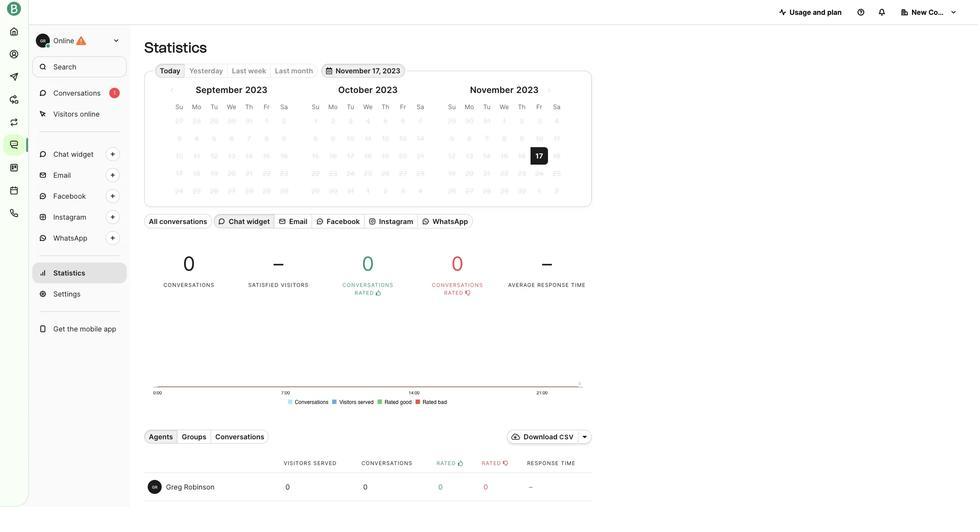 Task type: vqa. For each thing, say whether or not it's contained in the screenshot.
every
no



Task type: locate. For each thing, give the bounding box(es) containing it.
instagram button
[[364, 214, 418, 229]]

0 horizontal spatial conversations rated
[[343, 282, 394, 296]]

2 tu from the left
[[347, 103, 354, 111]]

1 horizontal spatial statistics
[[144, 39, 207, 56]]

conversations rated
[[343, 282, 394, 296], [432, 282, 483, 296]]

3 fr from the left
[[536, 103, 542, 111]]

visitors left online
[[53, 110, 78, 118]]

0 vertical spatial conversations
[[53, 89, 101, 97]]

robinson
[[184, 483, 215, 492]]

groups
[[182, 433, 207, 442]]

email left facebook button
[[289, 217, 307, 226]]

usage and plan
[[790, 8, 842, 17]]

th down september 2023
[[245, 103, 253, 111]]

conversations inside button
[[159, 217, 207, 226]]

tu down october
[[347, 103, 354, 111]]

settings
[[53, 290, 81, 299]]

november 2023
[[470, 85, 539, 95]]

3 tu from the left
[[483, 103, 491, 111]]

october 2023
[[338, 85, 398, 95]]

0 vertical spatial november
[[336, 67, 371, 75]]

conversations
[[159, 217, 207, 226], [163, 282, 215, 289], [343, 282, 394, 289], [432, 282, 483, 289]]

good image
[[376, 291, 381, 296], [458, 461, 463, 467]]

1 heading from the left
[[171, 85, 293, 102]]

heading containing september
[[171, 85, 293, 102]]

3 su from the left
[[448, 103, 456, 111]]

1 vertical spatial chat widget
[[229, 217, 270, 226]]

email
[[53, 171, 71, 180], [289, 217, 307, 226]]

response time
[[527, 461, 576, 467]]

time
[[571, 282, 586, 289], [561, 461, 576, 467]]

1 fr from the left
[[264, 103, 270, 111]]

instagram link
[[32, 207, 127, 228]]

1 horizontal spatial conversations rated
[[432, 282, 483, 296]]

statistics up today
[[144, 39, 207, 56]]

2 th from the left
[[382, 103, 389, 111]]

bad image
[[466, 291, 471, 296]]

1 vertical spatial chat
[[229, 217, 245, 226]]

1 horizontal spatial email
[[289, 217, 307, 226]]

1
[[113, 90, 116, 96]]

2 horizontal spatial mo
[[465, 103, 474, 111]]

get the mobile app link
[[32, 319, 127, 340]]

sa inside 17 grid
[[553, 103, 561, 111]]

visitors for visitors online
[[53, 110, 78, 118]]

conversations button
[[211, 430, 269, 444]]

we down september 2023
[[227, 103, 236, 111]]

2 heading from the left
[[307, 85, 429, 102]]

1 horizontal spatial grid
[[307, 102, 429, 200]]

tu
[[211, 103, 218, 111], [347, 103, 354, 111], [483, 103, 491, 111]]

1 horizontal spatial sa
[[417, 103, 424, 111]]

download csv
[[524, 433, 574, 442]]

0 horizontal spatial chat
[[53, 150, 69, 159]]

2023
[[383, 67, 401, 75], [245, 85, 268, 95], [376, 85, 398, 95], [516, 85, 539, 95]]

0 horizontal spatial visitors
[[53, 110, 78, 118]]

rated
[[355, 290, 374, 296], [444, 290, 464, 296], [437, 461, 456, 467], [482, 461, 501, 467]]

th inside 17 grid
[[518, 103, 526, 111]]

tu down september
[[211, 103, 218, 111]]

2023 inside button
[[383, 67, 401, 75]]

1 sa from the left
[[280, 103, 288, 111]]

0 vertical spatial widget
[[71, 150, 94, 159]]

0 horizontal spatial gr
[[40, 38, 46, 43]]

usage and plan button
[[772, 3, 849, 21]]

1 horizontal spatial good image
[[458, 461, 463, 467]]

0 horizontal spatial mo
[[192, 103, 201, 111]]

chat widget left email button
[[229, 217, 270, 226]]

email down chat widget link
[[53, 171, 71, 180]]

visitors left served
[[284, 461, 312, 467]]

0 horizontal spatial chat widget
[[53, 150, 94, 159]]

2 grid from the left
[[307, 102, 429, 200]]

visitors served
[[284, 461, 337, 467]]

mo for november
[[465, 103, 474, 111]]

0 horizontal spatial statistics
[[53, 269, 85, 278]]

1 horizontal spatial heading
[[307, 85, 429, 102]]

served
[[314, 461, 337, 467]]

all
[[149, 217, 158, 226]]

1 horizontal spatial november
[[470, 85, 514, 95]]

0 horizontal spatial whatsapp
[[53, 234, 87, 243]]

statistics up settings
[[53, 269, 85, 278]]

0 horizontal spatial conversations
[[53, 89, 101, 97]]

1 horizontal spatial we
[[363, 103, 373, 111]]

whatsapp
[[433, 217, 468, 226], [53, 234, 87, 243]]

grid for september
[[171, 102, 293, 200]]

1 horizontal spatial facebook
[[327, 217, 360, 226]]

gr left greg at left
[[152, 485, 158, 490]]

3 mo from the left
[[465, 103, 474, 111]]

1 vertical spatial visitors
[[284, 461, 312, 467]]

mobile
[[80, 325, 102, 334]]

0 horizontal spatial heading
[[171, 85, 293, 102]]

1 vertical spatial gr
[[152, 485, 158, 490]]

november for november 17, 2023
[[336, 67, 371, 75]]

november
[[336, 67, 371, 75], [470, 85, 514, 95]]

heading containing october
[[307, 85, 429, 102]]

2 horizontal spatial su
[[448, 103, 456, 111]]

online
[[80, 110, 100, 118]]

facebook inside button
[[327, 217, 360, 226]]

1 tu from the left
[[211, 103, 218, 111]]

chat widget up email link
[[53, 150, 94, 159]]

widget left email button
[[247, 217, 270, 226]]

th down november 2023 at top
[[518, 103, 526, 111]]

statistics link
[[32, 263, 127, 284]]

0 horizontal spatial widget
[[71, 150, 94, 159]]

1 mo from the left
[[192, 103, 201, 111]]

– down response
[[529, 483, 533, 492]]

statistics
[[144, 39, 207, 56], [53, 269, 85, 278]]

th down october 2023
[[382, 103, 389, 111]]

tu inside 17 grid
[[483, 103, 491, 111]]

th
[[245, 103, 253, 111], [382, 103, 389, 111], [518, 103, 526, 111]]

grid
[[171, 102, 293, 200], [307, 102, 429, 200]]

1 conversations rated from the left
[[343, 282, 394, 296]]

october
[[338, 85, 373, 95]]

0 horizontal spatial grid
[[171, 102, 293, 200]]

satisfied
[[248, 282, 279, 289]]

widget inside button
[[247, 217, 270, 226]]

we inside 17 grid
[[500, 103, 509, 111]]

we
[[227, 103, 236, 111], [363, 103, 373, 111], [500, 103, 509, 111]]

facebook
[[53, 192, 86, 201], [327, 217, 360, 226]]

2 mo from the left
[[328, 103, 338, 111]]

2 su from the left
[[312, 103, 319, 111]]

3 we from the left
[[500, 103, 509, 111]]

november inside button
[[336, 67, 371, 75]]

1 grid from the left
[[171, 102, 293, 200]]

chat widget inside chat widget link
[[53, 150, 94, 159]]

0 horizontal spatial –
[[274, 252, 283, 276]]

conversations rated for bad icon
[[432, 282, 483, 296]]

facebook button
[[312, 214, 364, 229]]

1 vertical spatial widget
[[247, 217, 270, 226]]

0 vertical spatial chat
[[53, 150, 69, 159]]

fr
[[264, 103, 270, 111], [400, 103, 406, 111], [536, 103, 542, 111]]

widget
[[71, 150, 94, 159], [247, 217, 270, 226]]

conversations rated for good 'icon' to the top
[[343, 282, 394, 296]]

1 vertical spatial time
[[561, 461, 576, 467]]

time right response in the bottom right of the page
[[571, 282, 586, 289]]

chat
[[53, 150, 69, 159], [229, 217, 245, 226]]

instagram
[[53, 213, 86, 222], [379, 217, 413, 226]]

–
[[274, 252, 283, 276], [542, 252, 552, 276], [529, 483, 533, 492]]

visitors
[[53, 110, 78, 118], [284, 461, 312, 467]]

0 vertical spatial facebook
[[53, 192, 86, 201]]

2 horizontal spatial fr
[[536, 103, 542, 111]]

1 vertical spatial good image
[[458, 461, 463, 467]]

1 horizontal spatial visitors
[[284, 461, 312, 467]]

0 horizontal spatial th
[[245, 103, 253, 111]]

0 horizontal spatial fr
[[264, 103, 270, 111]]

we down november 2023 at top
[[500, 103, 509, 111]]

2 horizontal spatial sa
[[553, 103, 561, 111]]

mo
[[192, 103, 201, 111], [328, 103, 338, 111], [465, 103, 474, 111]]

– up satisfied visitors
[[274, 252, 283, 276]]

sa for november 2023
[[553, 103, 561, 111]]

1 vertical spatial conversations
[[215, 433, 264, 442]]

0 horizontal spatial facebook
[[53, 192, 86, 201]]

search link
[[32, 56, 127, 77]]

1 horizontal spatial fr
[[400, 103, 406, 111]]

3 th from the left
[[518, 103, 526, 111]]

1 horizontal spatial widget
[[247, 217, 270, 226]]

0 vertical spatial visitors
[[53, 110, 78, 118]]

1 vertical spatial facebook
[[327, 217, 360, 226]]

0 horizontal spatial su
[[175, 103, 183, 111]]

visitors
[[281, 282, 309, 289]]

0 vertical spatial email
[[53, 171, 71, 180]]

0 horizontal spatial tu
[[211, 103, 218, 111]]

1 horizontal spatial chat widget
[[229, 217, 270, 226]]

1 we from the left
[[227, 103, 236, 111]]

1 horizontal spatial mo
[[328, 103, 338, 111]]

2 horizontal spatial tu
[[483, 103, 491, 111]]

1 vertical spatial email
[[289, 217, 307, 226]]

0 horizontal spatial we
[[227, 103, 236, 111]]

2023 for september 2023
[[245, 85, 268, 95]]

gr left online
[[40, 38, 46, 43]]

1 horizontal spatial tu
[[347, 103, 354, 111]]

online
[[53, 36, 74, 45]]

november for november 2023
[[470, 85, 514, 95]]

1 horizontal spatial whatsapp
[[433, 217, 468, 226]]

2 horizontal spatial –
[[542, 252, 552, 276]]

0 vertical spatial whatsapp
[[433, 217, 468, 226]]

heading
[[171, 85, 293, 102], [307, 85, 429, 102], [443, 85, 566, 102]]

0 vertical spatial time
[[571, 282, 586, 289]]

1 vertical spatial november
[[470, 85, 514, 95]]

1 horizontal spatial gr
[[152, 485, 158, 490]]

0 horizontal spatial good image
[[376, 291, 381, 296]]

gr
[[40, 38, 46, 43], [152, 485, 158, 490]]

1 horizontal spatial su
[[312, 103, 319, 111]]

app
[[104, 325, 116, 334]]

2 we from the left
[[363, 103, 373, 111]]

0
[[183, 252, 195, 276], [362, 252, 374, 276], [452, 252, 464, 276], [286, 483, 290, 492], [363, 483, 368, 492], [438, 483, 443, 492], [484, 483, 488, 492]]

3 heading from the left
[[443, 85, 566, 102]]

th for october
[[382, 103, 389, 111]]

1 horizontal spatial –
[[529, 483, 533, 492]]

1 horizontal spatial th
[[382, 103, 389, 111]]

greg
[[166, 483, 182, 492]]

2 vertical spatial conversations
[[361, 461, 413, 467]]

plan
[[828, 8, 842, 17]]

1 su from the left
[[175, 103, 183, 111]]

0 horizontal spatial november
[[336, 67, 371, 75]]

0 horizontal spatial sa
[[280, 103, 288, 111]]

1 horizontal spatial conversations
[[215, 433, 264, 442]]

time right response
[[561, 461, 576, 467]]

we for october
[[363, 103, 373, 111]]

su for october
[[312, 103, 319, 111]]

fr inside 17 grid
[[536, 103, 542, 111]]

2 horizontal spatial heading
[[443, 85, 566, 102]]

download
[[524, 433, 558, 442]]

response
[[527, 461, 559, 467]]

get
[[53, 325, 65, 334]]

1 horizontal spatial instagram
[[379, 217, 413, 226]]

2 fr from the left
[[400, 103, 406, 111]]

2 horizontal spatial we
[[500, 103, 509, 111]]

0 vertical spatial chat widget
[[53, 150, 94, 159]]

2 conversations rated from the left
[[432, 282, 483, 296]]

2 horizontal spatial th
[[518, 103, 526, 111]]

sa for september 2023
[[280, 103, 288, 111]]

widget up email link
[[71, 150, 94, 159]]

we down october 2023
[[363, 103, 373, 111]]

0 vertical spatial gr
[[40, 38, 46, 43]]

su
[[175, 103, 183, 111], [312, 103, 319, 111], [448, 103, 456, 111]]

1 horizontal spatial chat
[[229, 217, 245, 226]]

su for september
[[175, 103, 183, 111]]

tu down november 2023 at top
[[483, 103, 491, 111]]

3 sa from the left
[[553, 103, 561, 111]]

1 th from the left
[[245, 103, 253, 111]]

chat widget
[[53, 150, 94, 159], [229, 217, 270, 226]]

– up the average response time
[[542, 252, 552, 276]]

all conversations button
[[144, 214, 212, 229]]

2023 for november 2023
[[516, 85, 539, 95]]

conversations
[[53, 89, 101, 97], [215, 433, 264, 442], [361, 461, 413, 467]]

november 17, 2023 button
[[321, 64, 405, 78]]

mo inside 17 grid
[[465, 103, 474, 111]]

sa
[[280, 103, 288, 111], [417, 103, 424, 111], [553, 103, 561, 111]]

su for november
[[448, 103, 456, 111]]

greg robinson
[[166, 483, 215, 492]]

su inside 17 grid
[[448, 103, 456, 111]]



Task type: describe. For each thing, give the bounding box(es) containing it.
email inside button
[[289, 217, 307, 226]]

0 vertical spatial statistics
[[144, 39, 207, 56]]

visitors for visitors served
[[284, 461, 312, 467]]

1 vertical spatial whatsapp
[[53, 234, 87, 243]]

new
[[912, 8, 927, 17]]

new company
[[912, 8, 961, 17]]

september
[[196, 85, 243, 95]]

agents
[[149, 433, 173, 442]]

mo for october
[[328, 103, 338, 111]]

fr for november
[[536, 103, 542, 111]]

gr for greg robinson
[[152, 485, 158, 490]]

response
[[538, 282, 569, 289]]

chat widget link
[[32, 144, 127, 165]]

fr for september
[[264, 103, 270, 111]]

chat widget button
[[214, 214, 274, 229]]

tu for september
[[211, 103, 218, 111]]

company
[[929, 8, 961, 17]]

usage
[[790, 8, 811, 17]]

conversations inside button
[[215, 433, 264, 442]]

email link
[[32, 165, 127, 186]]

17 grid
[[443, 102, 566, 200]]

2023 for october 2023
[[376, 85, 398, 95]]

visitors online link
[[32, 104, 127, 125]]

0 horizontal spatial instagram
[[53, 213, 86, 222]]

groups button
[[177, 430, 211, 444]]

facebook link
[[32, 186, 127, 207]]

the
[[67, 325, 78, 334]]

0 horizontal spatial email
[[53, 171, 71, 180]]

0 vertical spatial good image
[[376, 291, 381, 296]]

tu for october
[[347, 103, 354, 111]]

2 horizontal spatial conversations
[[361, 461, 413, 467]]

average response time
[[508, 282, 586, 289]]

heading containing november
[[443, 85, 566, 102]]

we for september
[[227, 103, 236, 111]]

th for november
[[518, 103, 526, 111]]

chat widget inside chat widget button
[[229, 217, 270, 226]]

2 sa from the left
[[417, 103, 424, 111]]

we for november
[[500, 103, 509, 111]]

november 17, 2023
[[336, 67, 401, 75]]

tu for november
[[483, 103, 491, 111]]

chat inside button
[[229, 217, 245, 226]]

17
[[536, 152, 543, 161]]

fr for october
[[400, 103, 406, 111]]

th for september
[[245, 103, 253, 111]]

17,
[[372, 67, 381, 75]]

csv
[[559, 434, 574, 441]]

average
[[508, 282, 536, 289]]

september 2023
[[196, 85, 268, 95]]

bad image
[[503, 461, 509, 467]]

whatsapp inside button
[[433, 217, 468, 226]]

– for visitors
[[274, 252, 283, 276]]

– for response
[[542, 252, 552, 276]]

all conversations
[[149, 217, 207, 226]]

get the mobile app
[[53, 325, 116, 334]]

1 vertical spatial statistics
[[53, 269, 85, 278]]

settings link
[[32, 284, 127, 305]]

satisfied visitors
[[248, 282, 309, 289]]

and
[[813, 8, 826, 17]]

visitors online
[[53, 110, 100, 118]]

search
[[53, 63, 76, 71]]

new company button
[[894, 3, 964, 21]]

agents button
[[144, 430, 177, 444]]

today button
[[155, 64, 185, 78]]

17 button
[[531, 148, 548, 165]]

solo image
[[583, 434, 587, 441]]

mo for september
[[192, 103, 201, 111]]

instagram inside button
[[379, 217, 413, 226]]

email button
[[274, 214, 312, 229]]

whatsapp button
[[418, 214, 473, 229]]

gr for online
[[40, 38, 46, 43]]

whatsapp link
[[32, 228, 127, 249]]

today
[[160, 67, 180, 75]]

grid for october
[[307, 102, 429, 200]]



